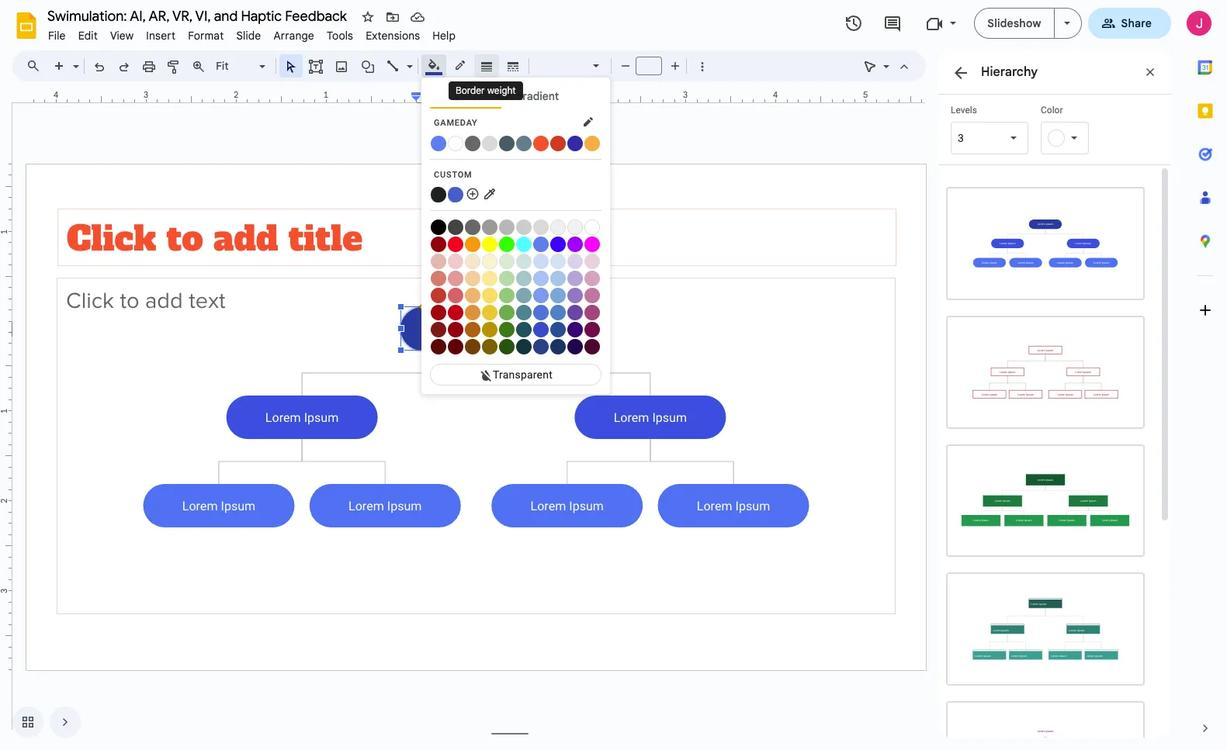 Task type: locate. For each thing, give the bounding box(es) containing it.
dark yellow 2 image
[[482, 322, 498, 338]]

border dash option
[[504, 55, 522, 77]]

dark magenta 1 cell
[[585, 304, 601, 321]]

dark orange 2 image
[[465, 322, 481, 338]]

arrange menu item
[[267, 26, 321, 45]]

levels
[[951, 105, 977, 116]]

theme color #455a64, close to dark gray 3 cell
[[499, 135, 515, 151]]

gameday
[[434, 118, 478, 128]]

dark green 1 cell
[[499, 304, 515, 321]]

gray cell
[[516, 219, 533, 235]]

dark orange 1 image
[[465, 305, 481, 321]]

light green 3 image
[[499, 254, 515, 269]]

dark red berry 3 cell
[[431, 338, 447, 355]]

Rename text field
[[42, 6, 356, 25]]

cyan image
[[516, 237, 532, 252]]

dark red 2 cell
[[448, 321, 464, 338]]

mode and view toolbar
[[858, 50, 917, 82]]

dark purple 3 cell
[[568, 338, 584, 355]]

theme color #607d8b, close to dark cyan 1 image
[[516, 136, 532, 151]]

light blue 1 image
[[550, 288, 566, 304]]

light red 2 cell
[[448, 270, 464, 286]]

dark magenta 3 image
[[585, 339, 600, 355]]

light blue 2 cell
[[550, 270, 567, 286]]

1 row from the top
[[431, 0, 547, 304]]

menu containing solid
[[422, 0, 610, 395]]

dark blue 3 cell
[[550, 338, 567, 355]]

light cyan 2 image
[[516, 271, 532, 286]]

dark purple 1 cell
[[568, 304, 584, 321]]

border color: transparent image
[[451, 55, 469, 75]]

dark cornflower blue 1 cell
[[533, 304, 550, 321]]

light red berry 1 image
[[431, 288, 446, 304]]

light yellow 2 image
[[482, 271, 498, 286]]

option group inside hierarchy section
[[939, 165, 1159, 751]]

orange image
[[465, 237, 481, 252]]

light red berry 1 cell
[[431, 287, 447, 304]]

light gray 2 cell
[[550, 219, 567, 235]]

light cornflower blue 3 cell
[[533, 253, 550, 269]]

row
[[431, 0, 547, 304], [431, 135, 601, 151], [431, 219, 601, 235], [431, 236, 601, 252], [431, 253, 601, 269], [431, 270, 601, 286], [431, 287, 601, 304], [431, 304, 601, 321], [431, 321, 601, 338], [431, 338, 601, 355]]

dark yellow 2 cell
[[482, 321, 498, 338]]

Team hierarchy with three levels with naked text labels. Accent color: #9c27b0, close to light purple 12. radio
[[939, 694, 1153, 751]]

dark magenta 2 cell
[[585, 321, 601, 338]]

light cyan 3 image
[[516, 254, 532, 269]]

custom
[[434, 170, 472, 180]]

custom button
[[430, 166, 602, 185]]

dark cyan 2 cell
[[516, 321, 533, 338]]

theme color #d84315, close to light red berry 1 image
[[550, 136, 566, 151]]

blue image
[[550, 237, 566, 252]]

light cornflower blue 2 image
[[533, 271, 549, 286]]

8 row from the top
[[431, 304, 601, 321]]

light cornflower blue 1 image
[[533, 288, 549, 304]]

dark red berry 1 image
[[431, 305, 446, 321]]

light cornflower blue 1 cell
[[533, 287, 550, 304]]

color button
[[1041, 104, 1119, 154]]

theme color #607d8b, close to dark cyan 1 cell
[[516, 135, 533, 151]]

green cell
[[499, 236, 515, 252]]

light cyan 3 cell
[[516, 253, 533, 269]]

dark purple 2 cell
[[568, 321, 584, 338]]

tab list
[[1184, 46, 1227, 707]]

view
[[110, 29, 134, 43]]

Star checkbox
[[357, 6, 379, 28]]

dark cyan 1 cell
[[516, 304, 533, 321]]

dark green 2 cell
[[499, 321, 515, 338]]

dark purple 2 image
[[568, 322, 583, 338]]

Team hierarchy with three levels with rectangles and left aligned titles. Accent color: #26a69a, close to green 11. radio
[[939, 565, 1153, 694]]

red berry cell
[[431, 236, 447, 252]]

7 row from the top
[[431, 287, 601, 304]]

dark blue 3 image
[[550, 339, 566, 355]]

light green 2 image
[[499, 271, 515, 286]]

menu bar containing file
[[42, 20, 462, 46]]

format
[[188, 29, 224, 43]]

dark red 3 image
[[448, 339, 463, 355]]

black image
[[431, 220, 446, 235]]

edit menu item
[[72, 26, 104, 45]]

dark gray 3 image
[[465, 220, 481, 235]]

magenta image
[[585, 237, 600, 252]]

edit
[[78, 29, 98, 43]]

dark red berry 2 cell
[[431, 321, 447, 338]]

dark blue 1 cell
[[550, 304, 567, 321]]

shape image
[[359, 55, 377, 77]]

red image
[[448, 237, 463, 252]]

tools
[[327, 29, 353, 43]]

cornflower blue cell
[[533, 236, 550, 252]]

9 row from the top
[[431, 321, 601, 338]]

dark yellow 3 cell
[[482, 338, 498, 355]]

share button
[[1088, 8, 1172, 39]]

transparent
[[493, 369, 553, 381]]

dark orange 2 cell
[[465, 321, 481, 338]]

format menu item
[[182, 26, 230, 45]]

gray image
[[516, 220, 532, 235]]

red cell
[[448, 236, 464, 252]]

dark magenta 2 image
[[585, 322, 600, 338]]

solid tab
[[430, 86, 502, 109]]

theme color #d84315, close to light red berry 1 cell
[[550, 135, 567, 151]]

transparent button
[[430, 364, 602, 386]]

dark green 2 image
[[499, 322, 515, 338]]

theme color white image
[[448, 136, 463, 151]]

magenta cell
[[585, 236, 601, 252]]

extensions menu item
[[360, 26, 426, 45]]

orange cell
[[465, 236, 481, 252]]

5 row from the top
[[431, 253, 601, 269]]

dark green 1 image
[[499, 305, 515, 321]]

theme color #4285f4, close to cornflower blue image
[[431, 136, 446, 151]]

dark green 3 cell
[[499, 338, 515, 355]]

light cornflower blue 2 cell
[[533, 270, 550, 286]]

light red 1 image
[[448, 288, 463, 304]]

light red berry 2 image
[[431, 271, 446, 286]]

menu bar
[[42, 20, 462, 46]]

slideshow button
[[975, 8, 1055, 39]]

light red berry 3 image
[[431, 254, 446, 269]]

hierarchy application
[[0, 0, 1227, 751]]

theme color #ffab40, close to dark yellow 1 cell
[[585, 135, 601, 151]]

theme color #ff5722, close to dark orange 15 image
[[533, 136, 549, 151]]

option group
[[939, 165, 1159, 751]]

purple cell
[[568, 236, 584, 252]]

dark green 3 image
[[499, 339, 515, 355]]

light orange 2 cell
[[465, 270, 481, 286]]

green image
[[499, 237, 515, 252]]

dark cyan 3 cell
[[516, 338, 533, 355]]

cornflower blue image
[[533, 237, 549, 252]]



Task type: describe. For each thing, give the bounding box(es) containing it.
light purple 3 cell
[[568, 253, 584, 269]]

light blue 2 image
[[550, 271, 566, 286]]

light green 2 cell
[[499, 270, 515, 286]]

light red berry 3 cell
[[431, 253, 447, 269]]

light red berry 2 cell
[[431, 270, 447, 286]]

2 row from the top
[[431, 135, 601, 151]]

dark orange 1 cell
[[465, 304, 481, 321]]

cyan cell
[[516, 236, 533, 252]]

light blue 3 image
[[550, 254, 566, 269]]

theme color dark gray 3 image
[[465, 136, 481, 151]]

theme color #1c3aa9, close to dark cornflower blue 3 cell
[[568, 135, 584, 151]]

navigation inside hierarchy application
[[0, 695, 81, 751]]

light yellow 3 cell
[[482, 253, 498, 269]]

dark cornflower blue 2 cell
[[533, 321, 550, 338]]

10 row from the top
[[431, 338, 601, 355]]

help
[[433, 29, 456, 43]]

light yellow 2 cell
[[482, 270, 498, 286]]

menu bar banner
[[0, 0, 1227, 751]]

Zoom field
[[211, 55, 272, 78]]

dark gray 2 cell
[[482, 219, 498, 235]]

theme color light gray 1 cell
[[482, 135, 498, 151]]

light purple 1 cell
[[568, 287, 584, 304]]

Font size field
[[636, 57, 668, 79]]

light purple 1 image
[[568, 288, 583, 304]]

light blue 3 cell
[[550, 253, 567, 269]]

dark purple 3 image
[[568, 339, 583, 355]]

light orange 3 cell
[[465, 253, 481, 269]]

purple image
[[568, 237, 583, 252]]

light gray 1 cell
[[533, 219, 550, 235]]

dark yellow 1 cell
[[482, 304, 498, 321]]

blue cell
[[550, 236, 567, 252]]

Zoom text field
[[213, 55, 257, 77]]

dark gray 4 image
[[448, 220, 463, 235]]

light yellow 3 image
[[482, 254, 498, 269]]

dark gray 4 cell
[[448, 219, 464, 235]]

select line image
[[403, 56, 413, 61]]

yellow cell
[[482, 236, 498, 252]]

dark cyan 2 image
[[516, 322, 532, 338]]

slideshow
[[988, 16, 1041, 30]]

dark yellow 1 image
[[482, 305, 498, 321]]

dark blue 1 image
[[550, 305, 566, 321]]

dark orange 3 cell
[[465, 338, 481, 355]]

light magenta 1 cell
[[585, 287, 601, 304]]

dark red berry 3 image
[[431, 339, 446, 355]]

light magenta 2 image
[[585, 271, 600, 286]]

slide
[[236, 29, 261, 43]]

light purple 2 cell
[[568, 270, 584, 286]]

light gray 2 image
[[550, 220, 566, 235]]

Menus field
[[19, 55, 54, 77]]

new slide with layout image
[[69, 56, 79, 61]]

light magenta 2 cell
[[585, 270, 601, 286]]

theme color #ff5722, close to dark orange 15 cell
[[533, 135, 550, 151]]

theme color dark gray 3 cell
[[465, 135, 481, 151]]

6 row from the top
[[431, 270, 601, 286]]

tools menu item
[[321, 26, 360, 45]]

dark red 3 cell
[[448, 338, 464, 355]]

hierarchy
[[981, 64, 1038, 80]]

dark yellow 3 image
[[482, 339, 498, 355]]

light yellow 1 cell
[[482, 287, 498, 304]]

light purple 3 image
[[568, 254, 583, 269]]

red berry image
[[431, 237, 446, 252]]

light blue 1 cell
[[550, 287, 567, 304]]

Font size text field
[[637, 57, 661, 75]]

color
[[1041, 105, 1063, 116]]

start slideshow (⌘+enter) image
[[1064, 22, 1070, 25]]

light red 1 cell
[[448, 287, 464, 304]]

dark cyan 1 image
[[516, 305, 532, 321]]

theme color light gray 1 image
[[482, 136, 498, 151]]

gradient
[[515, 89, 559, 103]]

light gray 3 image
[[568, 220, 583, 235]]

light magenta 3 cell
[[585, 253, 601, 269]]

dark gray 1 image
[[499, 220, 515, 235]]

dark orange 3 image
[[465, 339, 481, 355]]

Team hierarchy with three levels with rounded rectangles. Accent color: #4285f4, close to cornflower blue. radio
[[939, 179, 1153, 308]]

border
[[456, 85, 485, 96]]

weight
[[487, 85, 516, 96]]

light orange 1 cell
[[465, 287, 481, 304]]

light cyan 1 image
[[516, 288, 532, 304]]

dark cornflower blue 2 image
[[533, 322, 549, 338]]

dark cornflower blue 1 image
[[533, 305, 549, 321]]

menu inside hierarchy application
[[422, 0, 610, 395]]

light cyan 1 cell
[[516, 287, 533, 304]]

dark purple 1 image
[[568, 305, 583, 321]]

theme color #455a64, close to dark gray 3 image
[[499, 136, 515, 151]]

light cyan 2 cell
[[516, 270, 533, 286]]

dark red 1 cell
[[448, 304, 464, 321]]

3
[[958, 132, 964, 144]]

Team hierarchy with three levels with rectangles. Accent color: #0f9d58, close to green 11. radio
[[939, 437, 1153, 565]]

tab list inside menu bar banner
[[1184, 46, 1227, 707]]

light magenta 1 image
[[585, 288, 600, 304]]

view menu item
[[104, 26, 140, 45]]

border weight option
[[478, 55, 496, 77]]

insert image image
[[333, 55, 351, 77]]

dark blue 2 image
[[550, 322, 566, 338]]

dark red berry 2 image
[[431, 322, 446, 338]]

light green 1 image
[[499, 288, 515, 304]]

light green 3 cell
[[499, 253, 515, 269]]

file
[[48, 29, 66, 43]]

yellow image
[[482, 237, 498, 252]]

light green 1 cell
[[499, 287, 515, 304]]

dark gray 3 cell
[[465, 219, 481, 235]]

extensions
[[366, 29, 420, 43]]

insert
[[146, 29, 176, 43]]

dark cyan 3 image
[[516, 339, 532, 355]]

border weight
[[456, 85, 516, 96]]

dark red 2 image
[[448, 322, 463, 338]]

slide menu item
[[230, 26, 267, 45]]

light red 2 image
[[448, 271, 463, 286]]

4 row from the top
[[431, 236, 601, 252]]

solid
[[453, 89, 478, 103]]

Team hierarchy with three levels with outline on rectangles. Accent color: #db4437, close to light red berry 1. radio
[[939, 308, 1153, 437]]

light orange 2 image
[[465, 271, 481, 286]]

theme color #1c3aa9, close to dark cornflower blue 3 image
[[568, 136, 583, 151]]

light orange 3 image
[[465, 254, 481, 269]]

hierarchy section
[[939, 50, 1172, 751]]

levels list box
[[951, 104, 1029, 154]]

light cornflower blue 3 image
[[533, 254, 549, 269]]

light red 3 image
[[448, 254, 463, 269]]

dark cornflower blue 3 image
[[533, 339, 549, 355]]

help menu item
[[426, 26, 462, 45]]

main toolbar
[[46, 0, 714, 107]]

dark red 1 image
[[448, 305, 463, 321]]

light orange 1 image
[[465, 288, 481, 304]]

dark magenta 1 image
[[585, 305, 600, 321]]

light purple 2 image
[[568, 271, 583, 286]]

dark red berry 1 cell
[[431, 304, 447, 321]]

dark blue 2 cell
[[550, 321, 567, 338]]

dark magenta 3 cell
[[585, 338, 601, 355]]

file menu item
[[42, 26, 72, 45]]

dark gray 1 cell
[[499, 219, 515, 235]]

menu bar inside menu bar banner
[[42, 20, 462, 46]]

black cell
[[431, 219, 447, 235]]

gradient tab
[[501, 86, 572, 107]]

light red 3 cell
[[448, 253, 464, 269]]

dark cornflower blue 3 cell
[[533, 338, 550, 355]]

theme color #4285f4, close to cornflower blue cell
[[431, 135, 447, 151]]

share
[[1121, 16, 1152, 30]]

arrange
[[274, 29, 314, 43]]

light gray 1 image
[[533, 220, 549, 235]]

light magenta 3 image
[[585, 254, 600, 269]]

light yellow 1 image
[[482, 288, 498, 304]]

3 row from the top
[[431, 219, 601, 235]]

white image
[[585, 220, 600, 235]]

dark gray 2 image
[[482, 220, 498, 235]]

light gray 3 cell
[[568, 219, 584, 235]]

theme color #ffab40, close to dark yellow 1 image
[[585, 136, 600, 151]]



Task type: vqa. For each thing, say whether or not it's contained in the screenshot.
Footer (inches from bottom)
no



